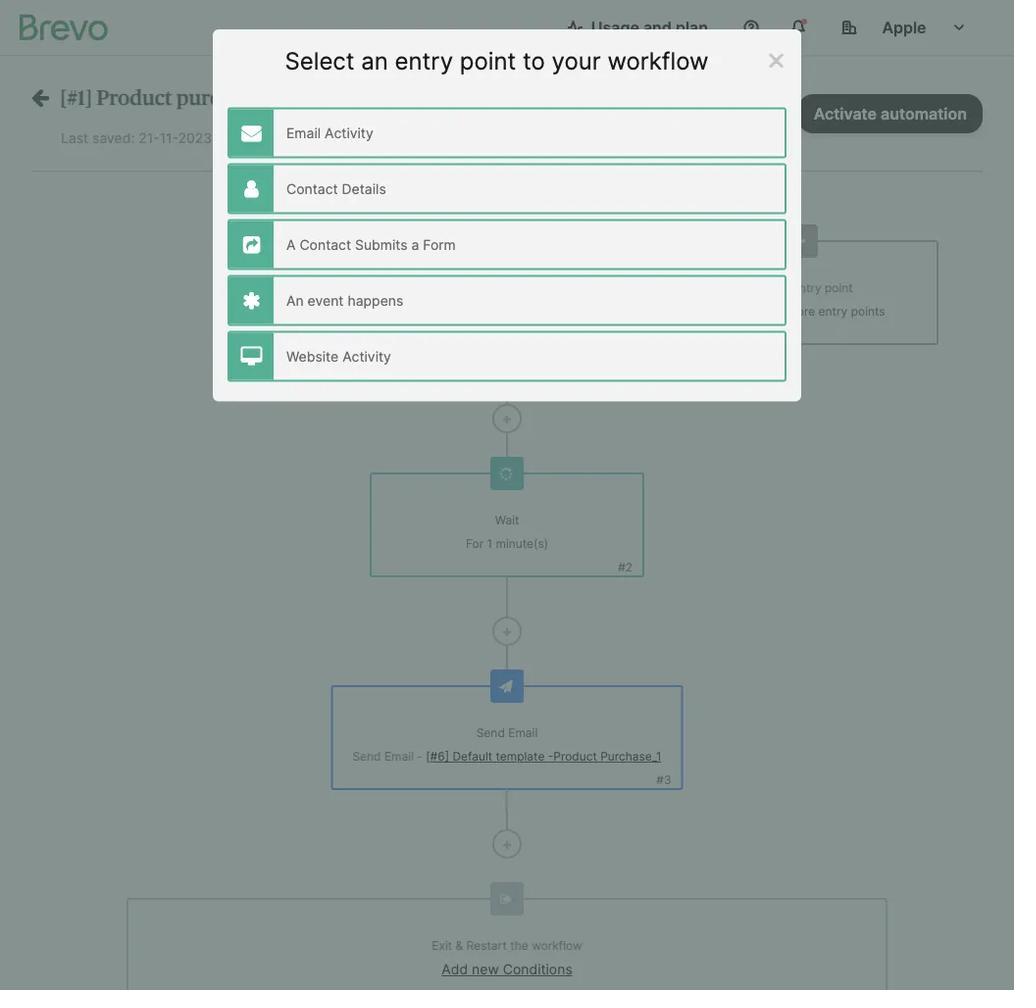 Task type: describe. For each thing, give the bounding box(es) containing it.
[#6]
[[426, 750, 449, 764]]

email activity
[[286, 124, 373, 141]]

an for select
[[361, 46, 388, 75]]

website
[[286, 348, 339, 365]]

saved:
[[92, 129, 135, 146]]

purchase
[[176, 88, 262, 108]]

product inside "link"
[[97, 88, 172, 108]]

contact details link
[[228, 163, 787, 214]]

apple button
[[826, 8, 983, 47]]

restart
[[466, 939, 507, 953]]

add inside exit & restart the workflow add new conditions
[[442, 962, 468, 978]]

automation
[[881, 104, 967, 123]]

[#6] default template -product purchase_1 link
[[426, 750, 662, 764]]

1 vertical spatial send
[[353, 750, 381, 764]]

wait
[[495, 513, 519, 528]]

0 horizontal spatial email
[[286, 124, 321, 141]]

activity for email activity
[[325, 124, 373, 141]]

0 horizontal spatial to
[[523, 46, 545, 75]]

2 vertical spatial entry
[[819, 305, 848, 319]]

entry for select
[[395, 46, 453, 75]]

last saved: 21-11-2023 14:07:18
[[61, 129, 269, 146]]

happens
[[348, 292, 403, 309]]

contact details
[[286, 180, 386, 197]]

usage and plan
[[591, 18, 708, 37]]

arrow left image
[[31, 87, 49, 107]]

details
[[342, 180, 386, 197]]

add inside add an entry point click to add more entry points
[[750, 281, 772, 295]]

#3
[[656, 773, 671, 788]]

2023
[[178, 129, 212, 146]]

product inside send email send email - [#6] default template -product purchase_1 #3
[[553, 750, 597, 764]]

form
[[423, 236, 456, 253]]

an for add
[[775, 281, 789, 295]]

usage
[[591, 18, 639, 37]]

workflow inside exit & restart the workflow add new conditions
[[532, 939, 582, 953]]

point for click
[[825, 281, 853, 295]]

1 horizontal spatial email
[[384, 750, 414, 764]]

11-
[[159, 129, 178, 146]]

an
[[286, 292, 304, 309]]

apple
[[882, 18, 926, 37]]

entry for add
[[792, 281, 821, 295]]

#1
[[620, 328, 633, 342]]

area chart image
[[646, 106, 664, 122]]

default
[[453, 750, 492, 764]]

1
[[487, 537, 492, 551]]

activate automation button
[[798, 94, 983, 133]]

points
[[851, 305, 885, 319]]

submits
[[355, 236, 407, 253]]

a
[[286, 236, 296, 253]]

×
[[766, 39, 787, 77]]

your
[[552, 46, 601, 75]]

contact inside a contact submits a form link
[[300, 236, 351, 253]]

last
[[61, 129, 88, 146]]

email activity link
[[228, 107, 787, 158]]

usage and plan button
[[552, 8, 724, 47]]

1 - from the left
[[417, 750, 423, 764]]

more
[[787, 305, 815, 319]]

submit
[[488, 281, 527, 295]]



Task type: locate. For each thing, give the bounding box(es) containing it.
startpoint #1
[[562, 328, 633, 342]]

send email send email - [#6] default template -product purchase_1 #3
[[353, 726, 671, 788]]

0 horizontal spatial workflow
[[532, 939, 582, 953]]

activity inside email activity link
[[325, 124, 373, 141]]

[#1]                             product purchase link
[[31, 87, 262, 108]]

send
[[476, 726, 505, 740], [353, 750, 381, 764]]

question circle image
[[703, 106, 717, 122]]

entry
[[395, 46, 453, 75], [792, 281, 821, 295], [819, 305, 848, 319]]

for
[[466, 537, 484, 551]]

add down &
[[442, 962, 468, 978]]

activity right website at the top of page
[[342, 348, 391, 365]]

to left add
[[748, 305, 759, 319]]

to inside add an entry point click to add more entry points
[[748, 305, 759, 319]]

[#1]
[[60, 88, 92, 108]]

2 horizontal spatial email
[[508, 726, 538, 740]]

the
[[510, 939, 528, 953]]

[#1]                             product purchase
[[60, 88, 262, 108]]

email left [#6]
[[384, 750, 414, 764]]

- right template
[[548, 750, 553, 764]]

activity up contact details
[[325, 124, 373, 141]]

website activity link
[[228, 331, 787, 382]]

activate
[[814, 104, 877, 123]]

to left your
[[523, 46, 545, 75]]

a
[[411, 236, 419, 253]]

add up add
[[750, 281, 772, 295]]

1 vertical spatial to
[[748, 305, 759, 319]]

point up points
[[825, 281, 853, 295]]

0 vertical spatial entry
[[395, 46, 453, 75]]

1 vertical spatial product
[[553, 750, 597, 764]]

an right the select
[[361, 46, 388, 75]]

21-
[[138, 129, 160, 146]]

minute(s)
[[496, 537, 548, 551]]

product
[[97, 88, 172, 108], [553, 750, 597, 764]]

0 vertical spatial add
[[750, 281, 772, 295]]

activity for website activity
[[342, 348, 391, 365]]

an event happens
[[286, 292, 403, 309]]

conditions
[[503, 962, 573, 978]]

1 vertical spatial activity
[[342, 348, 391, 365]]

0 vertical spatial an
[[361, 46, 388, 75]]

send left [#6]
[[353, 750, 381, 764]]

contact
[[286, 180, 338, 197], [300, 236, 351, 253]]

0 vertical spatial send
[[476, 726, 505, 740]]

an
[[361, 46, 388, 75], [775, 281, 789, 295]]

an up add
[[775, 281, 789, 295]]

add
[[762, 305, 784, 319]]

add new conditions link
[[442, 962, 573, 978]]

email down cog icon
[[286, 124, 321, 141]]

1 vertical spatial add
[[442, 962, 468, 978]]

activity inside website activity link
[[342, 348, 391, 365]]

add an entry point click to add more entry points
[[717, 281, 885, 319]]

1 vertical spatial email
[[508, 726, 538, 740]]

1 vertical spatial an
[[775, 281, 789, 295]]

template
[[496, 750, 545, 764]]

-
[[417, 750, 423, 764], [548, 750, 553, 764]]

contact inside contact details link
[[286, 180, 338, 197]]

0 horizontal spatial send
[[353, 750, 381, 764]]

0 horizontal spatial -
[[417, 750, 423, 764]]

click
[[717, 305, 745, 319]]

2 vertical spatial email
[[384, 750, 414, 764]]

cog image
[[285, 88, 303, 109]]

contact right a
[[300, 236, 351, 253]]

website activity
[[286, 348, 391, 365]]

add
[[750, 281, 772, 295], [442, 962, 468, 978]]

0 vertical spatial product
[[97, 88, 172, 108]]

purchase_1
[[600, 750, 662, 764]]

workflow down and
[[607, 46, 709, 75]]

0 vertical spatial point
[[460, 46, 516, 75]]

0 horizontal spatial add
[[442, 962, 468, 978]]

point inside add an entry point click to add more entry points
[[825, 281, 853, 295]]

1 horizontal spatial add
[[750, 281, 772, 295]]

14:07:18
[[216, 129, 269, 146]]

× button
[[766, 39, 787, 77]]

1 horizontal spatial send
[[476, 726, 505, 740]]

1 vertical spatial point
[[825, 281, 853, 295]]

activate automation
[[814, 104, 967, 123]]

1 horizontal spatial -
[[548, 750, 553, 764]]

point up email activity link
[[460, 46, 516, 75]]

0 vertical spatial activity
[[325, 124, 373, 141]]

1 vertical spatial contact
[[300, 236, 351, 253]]

#2
[[618, 561, 633, 575]]

1 vertical spatial entry
[[792, 281, 821, 295]]

1 horizontal spatial an
[[775, 281, 789, 295]]

product right template
[[553, 750, 597, 764]]

1 vertical spatial workflow
[[532, 939, 582, 953]]

0 horizontal spatial an
[[361, 46, 388, 75]]

a contact submits a form
[[286, 236, 456, 253]]

- left [#6]
[[417, 750, 423, 764]]

new
[[472, 962, 499, 978]]

1 horizontal spatial workflow
[[607, 46, 709, 75]]

1 horizontal spatial point
[[825, 281, 853, 295]]

event
[[308, 292, 344, 309]]

0 horizontal spatial point
[[460, 46, 516, 75]]

plan
[[676, 18, 708, 37]]

&
[[456, 939, 463, 953]]

exit
[[432, 939, 452, 953]]

1 horizontal spatial product
[[553, 750, 597, 764]]

point
[[460, 46, 516, 75], [825, 281, 853, 295]]

and
[[643, 18, 672, 37]]

email up template
[[508, 726, 538, 740]]

select an entry point to your workflow
[[285, 46, 709, 75]]

flask image
[[758, 106, 773, 122]]

to
[[523, 46, 545, 75], [748, 305, 759, 319]]

2 - from the left
[[548, 750, 553, 764]]

a contact submits a form link
[[228, 219, 787, 270]]

select
[[285, 46, 355, 75]]

point for to
[[460, 46, 516, 75]]

an event happens link
[[228, 275, 787, 326]]

wait for 1 minute(s) #2
[[466, 513, 633, 575]]

workflow
[[607, 46, 709, 75], [532, 939, 582, 953]]

exit & restart the workflow add new conditions
[[432, 939, 582, 978]]

workflow up conditions
[[532, 939, 582, 953]]

email
[[286, 124, 321, 141], [508, 726, 538, 740], [384, 750, 414, 764]]

0 vertical spatial email
[[286, 124, 321, 141]]

0 horizontal spatial product
[[97, 88, 172, 108]]

activity
[[325, 124, 373, 141], [342, 348, 391, 365]]

product up 21-
[[97, 88, 172, 108]]

contact left details on the left
[[286, 180, 338, 197]]

startpoint
[[562, 328, 616, 342]]

0 vertical spatial contact
[[286, 180, 338, 197]]

send up default
[[476, 726, 505, 740]]

1 horizontal spatial to
[[748, 305, 759, 319]]

an inside add an entry point click to add more entry points
[[775, 281, 789, 295]]

0 vertical spatial to
[[523, 46, 545, 75]]

0 vertical spatial workflow
[[607, 46, 709, 75]]



Task type: vqa. For each thing, say whether or not it's contained in the screenshot.
NO
no



